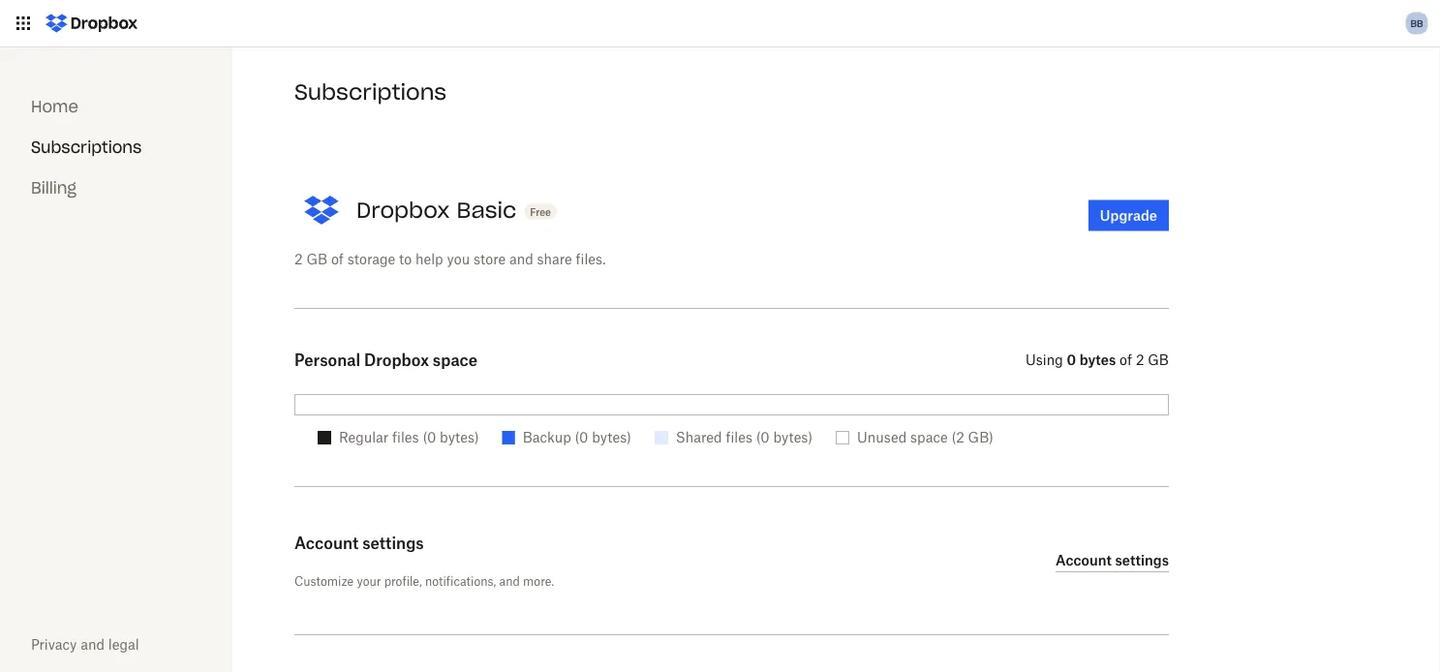Task type: locate. For each thing, give the bounding box(es) containing it.
account inside button
[[1056, 552, 1112, 569]]

1 horizontal spatial settings
[[1115, 552, 1169, 569]]

files
[[392, 429, 419, 446], [726, 429, 753, 446]]

0 vertical spatial and
[[509, 250, 534, 267]]

0 horizontal spatial subscriptions
[[31, 137, 142, 157]]

account settings button
[[1056, 549, 1169, 572]]

gb left storage
[[306, 250, 328, 267]]

1 horizontal spatial subscriptions
[[294, 78, 447, 106]]

gb right bytes
[[1148, 351, 1169, 368]]

profile,
[[384, 574, 422, 588]]

0 vertical spatial subscriptions
[[294, 78, 447, 106]]

dropbox up to
[[356, 196, 450, 223]]

bytes) left unused
[[773, 429, 813, 446]]

1 horizontal spatial (0
[[575, 429, 588, 446]]

0 horizontal spatial files
[[392, 429, 419, 446]]

bytes
[[1080, 351, 1116, 368]]

(0 right regular
[[423, 429, 436, 446]]

upgrade button
[[1088, 200, 1169, 231]]

regular
[[339, 429, 389, 446]]

0 horizontal spatial of
[[331, 250, 344, 267]]

dropbox right personal
[[364, 351, 429, 370]]

help
[[416, 250, 443, 267]]

1 horizontal spatial gb
[[1148, 351, 1169, 368]]

2 files from the left
[[726, 429, 753, 446]]

1 horizontal spatial 2
[[1136, 351, 1144, 368]]

dropbox logo image
[[39, 8, 144, 39]]

of
[[331, 250, 344, 267], [1120, 351, 1132, 368]]

(0 right backup
[[575, 429, 588, 446]]

1 vertical spatial of
[[1120, 351, 1132, 368]]

privacy and legal link
[[31, 636, 139, 653]]

you
[[447, 250, 470, 267]]

1 vertical spatial and
[[499, 574, 520, 588]]

0 vertical spatial gb
[[306, 250, 328, 267]]

0 vertical spatial space
[[433, 351, 478, 370]]

0 vertical spatial of
[[331, 250, 344, 267]]

0 horizontal spatial (0
[[423, 429, 436, 446]]

1 horizontal spatial of
[[1120, 351, 1132, 368]]

0 horizontal spatial gb
[[306, 250, 328, 267]]

account
[[294, 534, 359, 553], [1056, 552, 1112, 569]]

2
[[294, 250, 303, 267], [1136, 351, 1144, 368]]

space left (2
[[910, 429, 948, 446]]

1 (0 from the left
[[423, 429, 436, 446]]

shared
[[676, 429, 722, 446]]

storage
[[347, 250, 395, 267]]

2 gb of storage to help you store and share files.
[[294, 250, 606, 267]]

bytes) left backup
[[440, 429, 479, 446]]

shared files (0 bytes)
[[676, 429, 813, 446]]

personal dropbox space
[[294, 351, 478, 370]]

backup
[[523, 429, 571, 446]]

and right store
[[509, 250, 534, 267]]

2 horizontal spatial bytes)
[[773, 429, 813, 446]]

2 bytes) from the left
[[592, 429, 631, 446]]

settings
[[362, 534, 424, 553], [1115, 552, 1169, 569]]

0 horizontal spatial bytes)
[[440, 429, 479, 446]]

(0 right shared
[[756, 429, 770, 446]]

1 files from the left
[[392, 429, 419, 446]]

bytes) for shared files (0 bytes)
[[773, 429, 813, 446]]

of left storage
[[331, 250, 344, 267]]

bytes)
[[440, 429, 479, 446], [592, 429, 631, 446], [773, 429, 813, 446]]

of right bytes
[[1120, 351, 1132, 368]]

1 horizontal spatial account settings
[[1056, 552, 1169, 569]]

1 horizontal spatial account
[[1056, 552, 1112, 569]]

3 bytes) from the left
[[773, 429, 813, 446]]

(0
[[423, 429, 436, 446], [575, 429, 588, 446], [756, 429, 770, 446]]

gb)
[[968, 429, 994, 446]]

account settings
[[294, 534, 424, 553], [1056, 552, 1169, 569]]

1 vertical spatial space
[[910, 429, 948, 446]]

and
[[509, 250, 534, 267], [499, 574, 520, 588], [81, 636, 105, 653]]

billing link
[[31, 178, 77, 198]]

share
[[537, 250, 572, 267]]

2 left storage
[[294, 250, 303, 267]]

0 horizontal spatial account settings
[[294, 534, 424, 553]]

gb
[[306, 250, 328, 267], [1148, 351, 1169, 368]]

your
[[357, 574, 381, 588]]

files right regular
[[392, 429, 419, 446]]

1 horizontal spatial bytes)
[[592, 429, 631, 446]]

1 horizontal spatial files
[[726, 429, 753, 446]]

space
[[433, 351, 478, 370], [910, 429, 948, 446]]

0 vertical spatial 2
[[294, 250, 303, 267]]

3 (0 from the left
[[756, 429, 770, 446]]

0 horizontal spatial 2
[[294, 250, 303, 267]]

subscriptions
[[294, 78, 447, 106], [31, 137, 142, 157]]

more.
[[523, 574, 554, 588]]

2 right bytes
[[1136, 351, 1144, 368]]

files for shared
[[726, 429, 753, 446]]

basic
[[457, 196, 517, 223]]

2 horizontal spatial (0
[[756, 429, 770, 446]]

1 bytes) from the left
[[440, 429, 479, 446]]

space up 'regular files (0 bytes)'
[[433, 351, 478, 370]]

unused space (2 gb)
[[857, 429, 994, 446]]

files right shared
[[726, 429, 753, 446]]

bytes) right backup
[[592, 429, 631, 446]]

and left legal
[[81, 636, 105, 653]]

dropbox
[[356, 196, 450, 223], [364, 351, 429, 370]]

and left more.
[[499, 574, 520, 588]]

2 (0 from the left
[[575, 429, 588, 446]]



Task type: vqa. For each thing, say whether or not it's contained in the screenshot.
(2
yes



Task type: describe. For each thing, give the bounding box(es) containing it.
store
[[474, 250, 506, 267]]

2 vertical spatial and
[[81, 636, 105, 653]]

1 vertical spatial dropbox
[[364, 351, 429, 370]]

settings inside button
[[1115, 552, 1169, 569]]

1 horizontal spatial space
[[910, 429, 948, 446]]

legal
[[108, 636, 139, 653]]

customize your profile, notifications, and more.
[[294, 574, 554, 588]]

bytes) for regular files (0 bytes)
[[440, 429, 479, 446]]

0
[[1067, 351, 1076, 368]]

upgrade
[[1100, 207, 1157, 224]]

1 vertical spatial subscriptions
[[31, 137, 142, 157]]

files for regular
[[392, 429, 419, 446]]

dropbox basic
[[356, 196, 517, 223]]

home link
[[31, 96, 78, 116]]

(2
[[952, 429, 965, 446]]

home
[[31, 96, 78, 116]]

privacy
[[31, 636, 77, 653]]

personal
[[294, 351, 360, 370]]

customize
[[294, 574, 354, 588]]

1 vertical spatial gb
[[1148, 351, 1169, 368]]

notifications,
[[425, 574, 496, 588]]

regular files (0 bytes)
[[339, 429, 479, 446]]

files.
[[576, 250, 606, 267]]

0 horizontal spatial space
[[433, 351, 478, 370]]

(0 for shared
[[756, 429, 770, 446]]

0 vertical spatial dropbox
[[356, 196, 450, 223]]

free
[[530, 206, 551, 218]]

unused
[[857, 429, 907, 446]]

0 horizontal spatial settings
[[362, 534, 424, 553]]

0 horizontal spatial account
[[294, 534, 359, 553]]

privacy and legal
[[31, 636, 139, 653]]

bb
[[1411, 17, 1423, 29]]

billing
[[31, 178, 77, 198]]

backup (0 bytes)
[[523, 429, 631, 446]]

to
[[399, 250, 412, 267]]

using
[[1026, 351, 1063, 368]]

(0 for regular
[[423, 429, 436, 446]]

bb button
[[1402, 8, 1433, 39]]

using 0 bytes of 2 gb
[[1026, 351, 1169, 368]]

1 vertical spatial 2
[[1136, 351, 1144, 368]]

subscriptions link
[[31, 137, 142, 157]]



